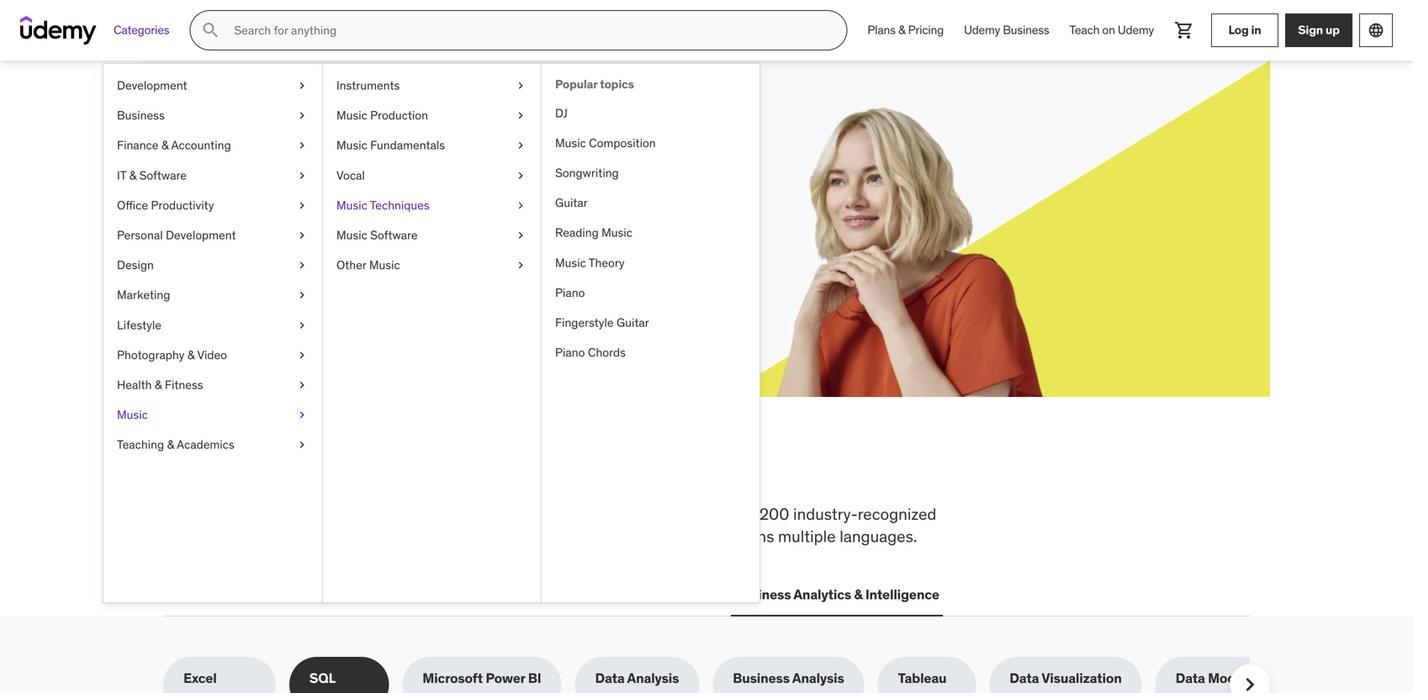 Task type: locate. For each thing, give the bounding box(es) containing it.
a
[[387, 175, 394, 193]]

1 analysis from the left
[[627, 670, 679, 687]]

it & software link
[[103, 161, 322, 190]]

xsmall image inside it & software link
[[295, 167, 309, 184]]

in up including
[[530, 448, 562, 492]]

xsmall image for personal development
[[295, 227, 309, 244]]

it inside it & software link
[[117, 168, 126, 183]]

0 vertical spatial it
[[117, 168, 126, 183]]

data right the bi
[[595, 670, 625, 687]]

xsmall image
[[295, 77, 309, 94], [514, 77, 528, 94], [295, 137, 309, 154], [514, 137, 528, 154], [295, 167, 309, 184], [295, 197, 309, 214], [295, 227, 309, 244], [514, 257, 528, 274], [295, 287, 309, 304], [295, 317, 309, 333], [295, 437, 309, 453]]

technical
[[417, 504, 482, 524]]

1 vertical spatial in
[[530, 448, 562, 492]]

your up the with
[[349, 134, 410, 169]]

2 analysis from the left
[[792, 670, 844, 687]]

xsmall image inside personal development link
[[295, 227, 309, 244]]

1 horizontal spatial analysis
[[792, 670, 844, 687]]

for up 'and'
[[702, 504, 721, 524]]

popular
[[555, 77, 598, 92]]

skills inside the covering critical workplace skills to technical topics, including prep content for over 200 industry-recognized certifications, our catalog supports well-rounded professional development and spans multiple languages.
[[360, 504, 396, 524]]

covering
[[163, 504, 227, 524]]

0 horizontal spatial software
[[139, 168, 187, 183]]

teach on udemy
[[1070, 22, 1154, 38]]

multiple
[[778, 526, 836, 547]]

udemy right on
[[1118, 22, 1154, 38]]

& for software
[[129, 168, 136, 183]]

xsmall image inside health & fitness link
[[295, 377, 309, 393]]

xsmall image for teaching & academics
[[295, 437, 309, 453]]

workplace
[[283, 504, 356, 524]]

photography & video
[[117, 347, 227, 362]]

0 horizontal spatial udemy
[[964, 22, 1000, 38]]

covering critical workplace skills to technical topics, including prep content for over 200 industry-recognized certifications, our catalog supports well-rounded professional development and spans multiple languages.
[[163, 504, 937, 547]]

tableau
[[898, 670, 947, 687]]

1 vertical spatial your
[[272, 175, 298, 193]]

xsmall image inside music software link
[[514, 227, 528, 244]]

data left modeling
[[1176, 670, 1205, 687]]

skills up "supports"
[[360, 504, 396, 524]]

software down techniques
[[370, 228, 418, 243]]

0 horizontal spatial for
[[304, 134, 344, 169]]

& inside 'link'
[[161, 138, 169, 153]]

1 vertical spatial for
[[702, 504, 721, 524]]

xsmall image for development
[[295, 77, 309, 94]]

other music link
[[323, 250, 541, 280]]

udemy image
[[20, 16, 97, 45]]

with
[[358, 175, 383, 193]]

business inside button
[[734, 586, 791, 603]]

xsmall image inside other music link
[[514, 257, 528, 274]]

15.
[[345, 194, 362, 212]]

music link
[[103, 400, 322, 430]]

log in link
[[1212, 13, 1279, 47]]

piano for piano
[[555, 285, 585, 300]]

development right web
[[198, 586, 282, 603]]

udemy
[[964, 22, 1000, 38], [1118, 22, 1154, 38]]

2 piano from the top
[[555, 345, 585, 360]]

xsmall image for design
[[295, 257, 309, 274]]

critical
[[231, 504, 279, 524]]

fundamentals
[[370, 138, 445, 153]]

personal development
[[117, 228, 236, 243]]

music techniques link
[[323, 190, 541, 220]]

xsmall image inside vocal link
[[514, 167, 528, 184]]

finance & accounting
[[117, 138, 231, 153]]

& right the plans
[[899, 22, 906, 38]]

& left "video"
[[187, 347, 195, 362]]

data modeling
[[1176, 670, 1267, 687]]

development down "categories" dropdown button
[[117, 78, 187, 93]]

pricing
[[908, 22, 944, 38]]

it up "office"
[[117, 168, 126, 183]]

business analytics & intelligence button
[[731, 575, 943, 615]]

piano up fingerstyle
[[555, 285, 585, 300]]

plans & pricing link
[[858, 10, 954, 50]]

plans & pricing
[[868, 22, 944, 38]]

instruments
[[337, 78, 400, 93]]

music down reading
[[555, 255, 586, 270]]

xsmall image inside music fundamentals 'link'
[[514, 137, 528, 154]]

catalog
[[291, 526, 344, 547]]

0 vertical spatial for
[[304, 134, 344, 169]]

& right "analytics" on the bottom
[[854, 586, 863, 603]]

music down the with
[[337, 198, 367, 213]]

xsmall image for health & fitness
[[295, 377, 309, 393]]

xsmall image for music
[[295, 407, 309, 423]]

visualization
[[1042, 670, 1122, 687]]

1 horizontal spatial guitar
[[617, 315, 649, 330]]

xsmall image inside design link
[[295, 257, 309, 274]]

music up the other
[[337, 228, 367, 243]]

0 horizontal spatial it
[[117, 168, 126, 183]]

0 vertical spatial in
[[1251, 22, 1262, 38]]

0 horizontal spatial your
[[272, 175, 298, 193]]

data left science
[[512, 586, 541, 603]]

music down dj
[[555, 135, 586, 151]]

music up vocal
[[337, 138, 367, 153]]

& right finance
[[161, 138, 169, 153]]

Search for anything text field
[[231, 16, 826, 45]]

music inside 'link'
[[337, 138, 367, 153]]

0 vertical spatial your
[[349, 134, 410, 169]]

it inside it certifications button
[[302, 586, 313, 603]]

xsmall image inside business link
[[295, 107, 309, 124]]

0 horizontal spatial guitar
[[555, 195, 588, 210]]

fingerstyle guitar
[[555, 315, 649, 330]]

topics,
[[486, 504, 533, 524]]

productivity
[[151, 198, 214, 213]]

piano down fingerstyle
[[555, 345, 585, 360]]

1 vertical spatial it
[[302, 586, 313, 603]]

xsmall image inside office productivity link
[[295, 197, 309, 214]]

0 horizontal spatial in
[[530, 448, 562, 492]]

& for academics
[[167, 437, 174, 452]]

data science
[[512, 586, 594, 603]]

business inside topic filters element
[[733, 670, 790, 687]]

development for web
[[198, 586, 282, 603]]

xsmall image inside lifestyle link
[[295, 317, 309, 333]]

health
[[117, 377, 152, 392]]

1 horizontal spatial for
[[702, 504, 721, 524]]

1 horizontal spatial your
[[349, 134, 410, 169]]

1 horizontal spatial udemy
[[1118, 22, 1154, 38]]

xsmall image inside finance & accounting 'link'
[[295, 137, 309, 154]]

xsmall image inside teaching & academics link
[[295, 437, 309, 453]]

over
[[725, 504, 756, 524]]

1 horizontal spatial software
[[370, 228, 418, 243]]

xsmall image
[[295, 107, 309, 124], [514, 107, 528, 124], [514, 167, 528, 184], [514, 197, 528, 214], [514, 227, 528, 244], [295, 257, 309, 274], [295, 347, 309, 363], [295, 377, 309, 393], [295, 407, 309, 423]]

piano
[[555, 285, 585, 300], [555, 345, 585, 360]]

1 vertical spatial software
[[370, 228, 418, 243]]

expand
[[224, 175, 269, 193]]

& for video
[[187, 347, 195, 362]]

your up through
[[272, 175, 298, 193]]

data inside button
[[512, 586, 541, 603]]

xsmall image inside photography & video link
[[295, 347, 309, 363]]

xsmall image inside music production link
[[514, 107, 528, 124]]

production
[[370, 108, 428, 123]]

teaching
[[117, 437, 164, 452]]

music theory
[[555, 255, 625, 270]]

for up the potential at the top
[[304, 134, 344, 169]]

songwriting
[[555, 165, 619, 180]]

0 horizontal spatial analysis
[[627, 670, 679, 687]]

0 vertical spatial piano
[[555, 285, 585, 300]]

xsmall image for vocal
[[514, 167, 528, 184]]

music down health in the bottom of the page
[[117, 407, 148, 422]]

xsmall image for music software
[[514, 227, 528, 244]]

data left visualization
[[1010, 670, 1039, 687]]

categories
[[114, 22, 169, 38]]

$12.99
[[224, 194, 265, 212]]

& right 'teaching'
[[167, 437, 174, 452]]

design link
[[103, 250, 322, 280]]

piano chords link
[[542, 338, 760, 368]]

1 vertical spatial development
[[166, 228, 236, 243]]

music down instruments on the left of page
[[337, 108, 367, 123]]

1 vertical spatial skills
[[360, 504, 396, 524]]

xsmall image inside marketing link
[[295, 287, 309, 304]]

1 piano from the top
[[555, 285, 585, 300]]

place
[[635, 448, 723, 492]]

1 vertical spatial guitar
[[617, 315, 649, 330]]

in right log
[[1251, 22, 1262, 38]]

starting
[[444, 175, 493, 193]]

it left "certifications"
[[302, 586, 313, 603]]

choose a language image
[[1368, 22, 1385, 39]]

0 vertical spatial guitar
[[555, 195, 588, 210]]

& up "office"
[[129, 168, 136, 183]]

leadership
[[422, 586, 492, 603]]

industry-
[[793, 504, 858, 524]]

well-
[[415, 526, 450, 547]]

guitar down piano link
[[617, 315, 649, 330]]

xsmall image inside music techniques link
[[514, 197, 528, 214]]

professional
[[513, 526, 601, 547]]

design
[[117, 258, 154, 273]]

you
[[376, 448, 436, 492]]

0 vertical spatial software
[[139, 168, 187, 183]]

software inside it & software link
[[139, 168, 187, 183]]

skills up workplace
[[279, 448, 370, 492]]

xsmall image for business
[[295, 107, 309, 124]]

udemy business link
[[954, 10, 1060, 50]]

sign
[[1298, 22, 1323, 38]]

academics
[[177, 437, 234, 452]]

guitar up reading
[[555, 195, 588, 210]]

it for it & software
[[117, 168, 126, 183]]

development inside button
[[198, 586, 282, 603]]

xsmall image for instruments
[[514, 77, 528, 94]]

finance
[[117, 138, 159, 153]]

marketing
[[117, 287, 170, 303]]

2 vertical spatial development
[[198, 586, 282, 603]]

1 horizontal spatial in
[[1251, 22, 1262, 38]]

future
[[414, 134, 497, 169]]

analysis
[[627, 670, 679, 687], [792, 670, 844, 687]]

xsmall image inside instruments 'link'
[[514, 77, 528, 94]]

it & software
[[117, 168, 187, 183]]

certifications
[[316, 586, 402, 603]]

xsmall image inside development link
[[295, 77, 309, 94]]

music techniques
[[337, 198, 430, 213]]

at
[[496, 175, 508, 193]]

music for music composition
[[555, 135, 586, 151]]

xsmall image inside music 'link'
[[295, 407, 309, 423]]

udemy right pricing
[[964, 22, 1000, 38]]

vocal
[[337, 168, 365, 183]]

& right health in the bottom of the page
[[155, 377, 162, 392]]

music composition
[[555, 135, 656, 151]]

software up office productivity
[[139, 168, 187, 183]]

1 vertical spatial piano
[[555, 345, 585, 360]]

data for data analysis
[[595, 670, 625, 687]]

guitar
[[555, 195, 588, 210], [617, 315, 649, 330]]

development down office productivity link
[[166, 228, 236, 243]]

1 horizontal spatial it
[[302, 586, 313, 603]]



Task type: vqa. For each thing, say whether or not it's contained in the screenshot.
Songwriting link
yes



Task type: describe. For each thing, give the bounding box(es) containing it.
music down 'music software' at the top left of the page
[[369, 258, 400, 273]]

music for music techniques
[[337, 198, 367, 213]]

bi
[[528, 670, 541, 687]]

business analysis
[[733, 670, 844, 687]]

0 vertical spatial development
[[117, 78, 187, 93]]

music software link
[[323, 220, 541, 250]]

2 udemy from the left
[[1118, 22, 1154, 38]]

submit search image
[[201, 20, 221, 40]]

fingerstyle
[[555, 315, 614, 330]]

reading music link
[[542, 218, 760, 248]]

it certifications
[[302, 586, 402, 603]]

our
[[264, 526, 287, 547]]

up
[[1326, 22, 1340, 38]]

music inside 'link'
[[117, 407, 148, 422]]

teaching & academics
[[117, 437, 234, 452]]

business for business
[[117, 108, 165, 123]]

analytics
[[794, 586, 851, 603]]

xsmall image for marketing
[[295, 287, 309, 304]]

office
[[117, 198, 148, 213]]

xsmall image for office productivity
[[295, 197, 309, 214]]

it certifications button
[[299, 575, 405, 615]]

potential
[[301, 175, 355, 193]]

& for accounting
[[161, 138, 169, 153]]

& inside button
[[854, 586, 863, 603]]

the
[[219, 448, 273, 492]]

excel
[[183, 670, 217, 687]]

music composition link
[[542, 128, 760, 158]]

dj link
[[542, 98, 760, 128]]

finance & accounting link
[[103, 131, 322, 161]]

communication
[[614, 586, 714, 603]]

all the skills you need in one place
[[163, 448, 723, 492]]

just
[[511, 175, 533, 193]]

analysis for business analysis
[[792, 670, 844, 687]]

data analysis
[[595, 670, 679, 687]]

& for pricing
[[899, 22, 906, 38]]

composition
[[589, 135, 656, 151]]

music fundamentals
[[337, 138, 445, 153]]

software inside music software link
[[370, 228, 418, 243]]

piano for piano chords
[[555, 345, 585, 360]]

development link
[[103, 71, 322, 101]]

1 udemy from the left
[[964, 22, 1000, 38]]

guitar link
[[542, 188, 760, 218]]

next image
[[1237, 672, 1264, 693]]

other
[[337, 258, 366, 273]]

office productivity link
[[103, 190, 322, 220]]

music techniques element
[[541, 64, 760, 602]]

log in
[[1229, 22, 1262, 38]]

xsmall image for music fundamentals
[[514, 137, 528, 154]]

popular topics
[[555, 77, 634, 92]]

microsoft power bi
[[423, 670, 541, 687]]

all
[[163, 448, 213, 492]]

video
[[197, 347, 227, 362]]

through
[[268, 194, 315, 212]]

business for business analytics & intelligence
[[734, 586, 791, 603]]

music up theory
[[602, 225, 633, 240]]

0 vertical spatial skills
[[279, 448, 370, 492]]

data for data modeling
[[1176, 670, 1205, 687]]

xsmall image for music production
[[514, 107, 528, 124]]

chords
[[588, 345, 626, 360]]

theory
[[589, 255, 625, 270]]

music for music production
[[337, 108, 367, 123]]

modeling
[[1208, 670, 1267, 687]]

techniques
[[370, 198, 430, 213]]

business for business analysis
[[733, 670, 790, 687]]

web development button
[[163, 575, 285, 615]]

it for it certifications
[[302, 586, 313, 603]]

development for personal
[[166, 228, 236, 243]]

categories button
[[103, 10, 179, 50]]

for inside skills for your future expand your potential with a course. starting at just $12.99 through dec 15.
[[304, 134, 344, 169]]

topics
[[600, 77, 634, 92]]

and
[[702, 526, 728, 547]]

health & fitness link
[[103, 370, 322, 400]]

music production
[[337, 108, 428, 123]]

music for music software
[[337, 228, 367, 243]]

topic filters element
[[163, 657, 1287, 693]]

content
[[643, 504, 698, 524]]

xsmall image for lifestyle
[[295, 317, 309, 333]]

xsmall image for other music
[[514, 257, 528, 274]]

certifications,
[[163, 526, 260, 547]]

data for data visualization
[[1010, 670, 1039, 687]]

for inside the covering critical workplace skills to technical topics, including prep content for over 200 industry-recognized certifications, our catalog supports well-rounded professional development and spans multiple languages.
[[702, 504, 721, 524]]

200
[[760, 504, 790, 524]]

& for fitness
[[155, 377, 162, 392]]

dec
[[318, 194, 342, 212]]

fingerstyle guitar link
[[542, 308, 760, 338]]

shopping cart with 0 items image
[[1175, 20, 1195, 40]]

xsmall image for music techniques
[[514, 197, 528, 214]]

xsmall image for photography & video
[[295, 347, 309, 363]]

photography
[[117, 347, 185, 362]]

dj
[[555, 105, 568, 121]]

health & fitness
[[117, 377, 203, 392]]

marketing link
[[103, 280, 322, 310]]

instruments link
[[323, 71, 541, 101]]

songwriting link
[[542, 158, 760, 188]]

photography & video link
[[103, 340, 322, 370]]

course.
[[397, 175, 441, 193]]

rounded
[[450, 526, 509, 547]]

data for data science
[[512, 586, 541, 603]]

udemy business
[[964, 22, 1050, 38]]

office productivity
[[117, 198, 214, 213]]

teach on udemy link
[[1060, 10, 1164, 50]]

languages.
[[840, 526, 917, 547]]

accounting
[[171, 138, 231, 153]]

data visualization
[[1010, 670, 1122, 687]]

analysis for data analysis
[[627, 670, 679, 687]]

music for music theory
[[555, 255, 586, 270]]

vocal link
[[323, 161, 541, 190]]

xsmall image for finance & accounting
[[295, 137, 309, 154]]

log
[[1229, 22, 1249, 38]]

teaching & academics link
[[103, 430, 322, 460]]

music for music fundamentals
[[337, 138, 367, 153]]

power
[[486, 670, 525, 687]]

reading
[[555, 225, 599, 240]]

fitness
[[165, 377, 203, 392]]

teach
[[1070, 22, 1100, 38]]

to
[[399, 504, 414, 524]]

personal development link
[[103, 220, 322, 250]]

xsmall image for it & software
[[295, 167, 309, 184]]



